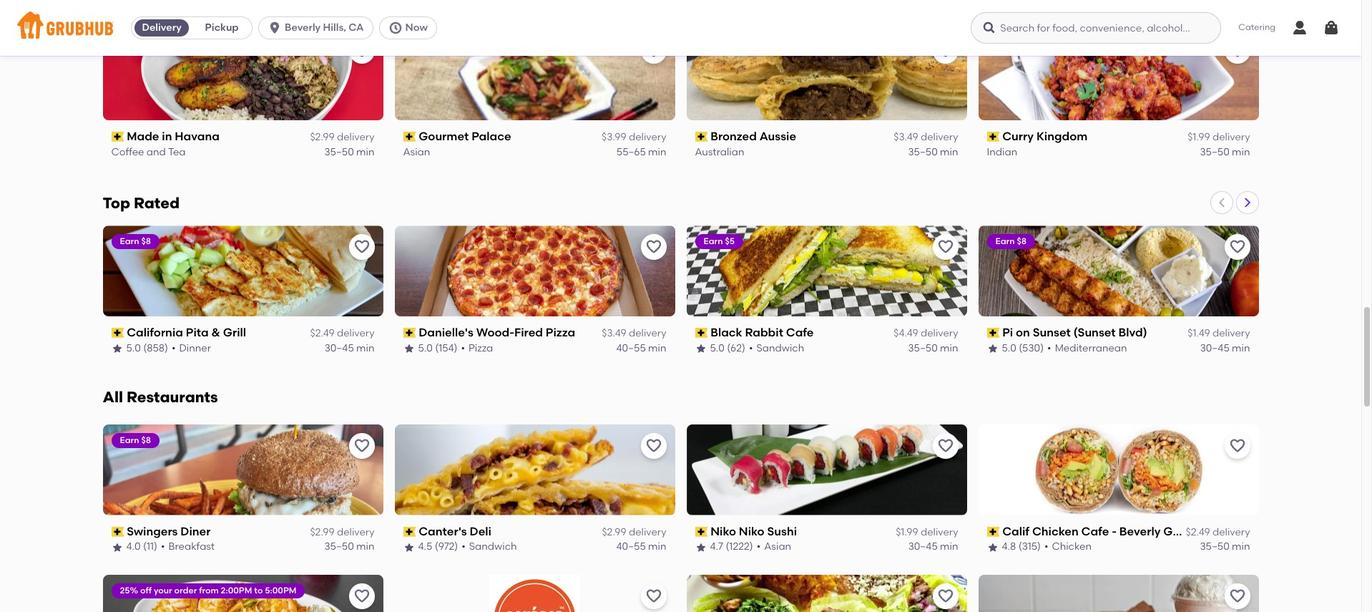Task type: vqa. For each thing, say whether or not it's contained in the screenshot.


Task type: locate. For each thing, give the bounding box(es) containing it.
now button
[[379, 16, 443, 39]]

$5
[[141, 40, 151, 50], [725, 236, 735, 246]]

pi on sunset (sunset blvd)
[[1003, 326, 1148, 339]]

0 horizontal spatial niko
[[711, 525, 737, 538]]

$1.99 for curry kingdom
[[1188, 131, 1211, 143]]

niko up (1222)
[[739, 525, 765, 538]]

• for diner
[[161, 541, 165, 553]]

sandwich
[[757, 342, 805, 354], [469, 541, 517, 553]]

star icon image left 5.0 (154)
[[403, 343, 415, 354]]

0 vertical spatial • sandwich
[[749, 342, 805, 354]]

star icon image left "4.7"
[[695, 542, 707, 553]]

5.0 left (154)
[[418, 342, 433, 354]]

1 vertical spatial $2.49 delivery
[[1187, 526, 1251, 538]]

• down niko niko sushi
[[757, 541, 761, 553]]

$8 for california
[[141, 236, 151, 246]]

top
[[103, 194, 130, 212]]

0 horizontal spatial $2.49
[[310, 327, 335, 340]]

asian down gourmet
[[403, 146, 430, 158]]

curry kingdom logo image
[[979, 29, 1260, 120]]

0 horizontal spatial asian
[[403, 146, 430, 158]]

0 horizontal spatial svg image
[[268, 21, 282, 35]]

star icon image for black rabbit cafe
[[695, 343, 707, 354]]

havana
[[175, 130, 220, 143]]

beverly right -
[[1120, 525, 1161, 538]]

caret left icon image left catering button
[[1217, 1, 1228, 12]]

earn for california pita & grill
[[120, 236, 139, 246]]

40–55 for niko
[[617, 541, 646, 553]]

4 5.0 from the left
[[1003, 342, 1017, 354]]

2 40–55 min from the top
[[617, 541, 667, 553]]

$3
[[433, 40, 443, 50]]

55–65
[[617, 146, 646, 158]]

delivery for california pita & grill
[[337, 327, 375, 340]]

40–55 min for niko niko sushi
[[617, 541, 667, 553]]

canter's deli logo image
[[395, 424, 675, 515]]

min for gourmet palace
[[649, 146, 667, 158]]

$1.99 delivery for niko niko sushi
[[896, 526, 959, 538]]

5.0 for california
[[126, 342, 141, 354]]

0 vertical spatial $1.99 delivery
[[1188, 131, 1251, 143]]

subscription pass image up indian
[[988, 132, 1000, 142]]

sandwich down deli
[[469, 541, 517, 553]]

subscription pass image up coffee
[[111, 132, 124, 142]]

calif chicken cafe - beverly grove
[[1003, 525, 1198, 538]]

1 horizontal spatial svg image
[[388, 21, 403, 35]]

• mediterranean
[[1048, 342, 1128, 354]]

5.0 (154)
[[418, 342, 458, 354]]

asian
[[403, 146, 430, 158], [765, 541, 792, 553]]

0 horizontal spatial 30–45 min
[[325, 342, 375, 354]]

0 vertical spatial $3.49
[[894, 131, 919, 143]]

1 caret left icon image from the top
[[1217, 1, 1228, 12]]

2 5.0 from the left
[[418, 342, 433, 354]]

coffee and tea
[[111, 146, 186, 158]]

earn for swingers diner
[[120, 435, 139, 445]]

0 vertical spatial pizza
[[546, 326, 576, 339]]

star icon image
[[111, 343, 123, 354], [403, 343, 415, 354], [695, 343, 707, 354], [988, 343, 999, 354], [111, 542, 123, 553], [403, 542, 415, 553], [695, 542, 707, 553], [988, 542, 999, 553]]

beverly left the hills,
[[285, 21, 321, 34]]

pizza down wood-
[[469, 342, 493, 354]]

cafe left -
[[1082, 525, 1110, 538]]

1 5.0 from the left
[[126, 342, 141, 354]]

pi on sunset (sunset blvd) logo image
[[979, 226, 1260, 316]]

$2.99 delivery
[[310, 131, 375, 143], [310, 526, 375, 538], [602, 526, 667, 538]]

kingdom
[[1037, 130, 1088, 143]]

0 horizontal spatial • sandwich
[[462, 541, 517, 553]]

subscription pass image up australian
[[695, 132, 708, 142]]

caret left icon image left the caret right icon
[[1217, 197, 1228, 208]]

0 vertical spatial asian
[[403, 146, 430, 158]]

1 vertical spatial $3.49
[[602, 327, 627, 340]]

• right (154)
[[461, 342, 465, 354]]

40–55 min
[[617, 342, 667, 354], [617, 541, 667, 553]]

five guys logo image
[[979, 575, 1260, 612]]

0 horizontal spatial $1.99 delivery
[[896, 526, 959, 538]]

gourmet palace
[[419, 130, 511, 143]]

chicken down calif chicken cafe - beverly grove
[[1053, 541, 1092, 553]]

sandwich for deli
[[469, 541, 517, 553]]

1 horizontal spatial $3.49 delivery
[[894, 131, 959, 143]]

subscription pass image left pi
[[988, 328, 1000, 338]]

subscription pass image left 'canter's'
[[403, 527, 416, 537]]

1 vertical spatial 40–55
[[617, 541, 646, 553]]

subscription pass image left black
[[695, 328, 708, 338]]

subscription pass image left niko niko sushi
[[695, 527, 708, 537]]

2 horizontal spatial svg image
[[1324, 19, 1341, 37]]

$8
[[725, 40, 735, 50], [141, 236, 151, 246], [1017, 236, 1027, 246], [141, 435, 151, 445]]

fired
[[515, 326, 543, 339]]

1 horizontal spatial pizza
[[546, 326, 576, 339]]

1 horizontal spatial $2.49
[[1187, 526, 1211, 538]]

subscription pass image for danielle's wood-fired pizza
[[403, 328, 416, 338]]

indian
[[988, 146, 1018, 158]]

delivery
[[337, 131, 375, 143], [629, 131, 667, 143], [921, 131, 959, 143], [1213, 131, 1251, 143], [337, 327, 375, 340], [629, 327, 667, 340], [921, 327, 959, 340], [1213, 327, 1251, 340], [337, 526, 375, 538], [629, 526, 667, 538], [921, 526, 959, 538], [1213, 526, 1251, 538]]

0 vertical spatial caret left icon image
[[1217, 1, 1228, 12]]

subscription pass image
[[111, 132, 124, 142], [695, 132, 708, 142], [988, 132, 1000, 142], [403, 328, 416, 338], [695, 328, 708, 338], [988, 328, 1000, 338]]

1 horizontal spatial $3.49
[[894, 131, 919, 143]]

1 40–55 min from the top
[[617, 342, 667, 354]]

35–50 min for calif chicken cafe - beverly grove
[[1201, 541, 1251, 553]]

0 vertical spatial 40–55 min
[[617, 342, 667, 354]]

1 horizontal spatial $1.99 delivery
[[1188, 131, 1251, 143]]

1 horizontal spatial earn $5
[[704, 236, 735, 246]]

1 vertical spatial cafe
[[1082, 525, 1110, 538]]

2 40–55 from the top
[[617, 541, 646, 553]]

star icon image left 4.0 on the left
[[111, 542, 123, 553]]

earn $8 for california
[[120, 236, 151, 246]]

pizza right the fired
[[546, 326, 576, 339]]

0 vertical spatial chicken
[[1033, 525, 1079, 538]]

caret left icon image
[[1217, 1, 1228, 12], [1217, 197, 1228, 208]]

black rabbit cafe logo image
[[687, 226, 967, 316]]

earn
[[120, 40, 139, 50], [412, 40, 431, 50], [704, 40, 723, 50], [120, 236, 139, 246], [704, 236, 723, 246], [996, 236, 1015, 246], [120, 435, 139, 445]]

earn for gourmet palace
[[412, 40, 431, 50]]

subscription pass image for swingers diner
[[111, 527, 124, 537]]

4.5
[[418, 541, 433, 553]]

1 vertical spatial beverly
[[1120, 525, 1161, 538]]

-
[[1113, 525, 1117, 538]]

• right (858)
[[172, 342, 176, 354]]

5.0 down black
[[710, 342, 725, 354]]

30–45 min for grill
[[325, 342, 375, 354]]

4.0
[[126, 541, 141, 553]]

beverly hills, ca button
[[258, 16, 379, 39]]

delivery for gourmet palace
[[629, 131, 667, 143]]

1 horizontal spatial asian
[[765, 541, 792, 553]]

• right (315)
[[1045, 541, 1049, 553]]

subscription pass image for niko niko sushi
[[695, 527, 708, 537]]

$2.99 delivery for canter's
[[310, 526, 375, 538]]

1 vertical spatial $1.99
[[896, 526, 919, 538]]

5.0 left (858)
[[126, 342, 141, 354]]

0 vertical spatial cafe
[[787, 326, 814, 339]]

1 vertical spatial $1.99 delivery
[[896, 526, 959, 538]]

blvd)
[[1119, 326, 1148, 339]]

subscription pass image
[[403, 132, 416, 142], [111, 328, 124, 338], [111, 527, 124, 537], [403, 527, 416, 537], [695, 527, 708, 537], [988, 527, 1000, 537]]

0 vertical spatial $2.49 delivery
[[310, 327, 375, 340]]

delivery for made in havana
[[337, 131, 375, 143]]

delivery
[[142, 21, 182, 34]]

0 vertical spatial $2.49
[[310, 327, 335, 340]]

1 horizontal spatial $5
[[725, 236, 735, 246]]

0 horizontal spatial $5
[[141, 40, 151, 50]]

save this restaurant image
[[353, 42, 370, 60], [645, 238, 663, 256], [353, 437, 370, 454], [937, 437, 955, 454], [1229, 437, 1247, 454], [353, 588, 370, 605], [645, 588, 663, 605], [1229, 588, 1247, 605]]

4.7
[[710, 541, 724, 553]]

min for swingers diner
[[357, 541, 375, 553]]

save this restaurant image
[[645, 42, 663, 60], [937, 42, 955, 60], [1229, 42, 1247, 60], [353, 238, 370, 256], [937, 238, 955, 256], [1229, 238, 1247, 256], [645, 437, 663, 454], [937, 588, 955, 605]]

star icon image left 5.0 (858)
[[111, 343, 123, 354]]

1 horizontal spatial beverly
[[1120, 525, 1161, 538]]

• for on
[[1048, 342, 1052, 354]]

• pizza
[[461, 342, 493, 354]]

star icon image left 4.8
[[988, 542, 999, 553]]

2 niko from the left
[[739, 525, 765, 538]]

5.0 (858)
[[126, 342, 168, 354]]

rated
[[134, 194, 180, 212]]

5.0 down pi
[[1003, 342, 1017, 354]]

0 horizontal spatial $3.49 delivery
[[602, 327, 667, 340]]

0 horizontal spatial pizza
[[469, 342, 493, 354]]

35–50
[[325, 146, 354, 158], [909, 146, 938, 158], [1201, 146, 1230, 158], [909, 342, 938, 354], [325, 541, 354, 553], [1201, 541, 1230, 553]]

1 vertical spatial 40–55 min
[[617, 541, 667, 553]]

min for black rabbit cafe
[[941, 342, 959, 354]]

1 vertical spatial $2.49
[[1187, 526, 1211, 538]]

25% off your order from 2:00pm to 5:00pm
[[120, 585, 297, 595]]

0 horizontal spatial $3.49
[[602, 327, 627, 340]]

$2.49 delivery for calif chicken cafe - beverly grove
[[1187, 526, 1251, 538]]

svg image
[[1292, 19, 1309, 37], [983, 21, 997, 35]]

1 vertical spatial asian
[[765, 541, 792, 553]]

(1222)
[[726, 541, 754, 553]]

$3.49
[[894, 131, 919, 143], [602, 327, 627, 340]]

gourmet palace  logo image
[[395, 29, 675, 120]]

min for niko niko sushi
[[941, 541, 959, 553]]

your
[[154, 585, 172, 595]]

svg image inside beverly hills, ca button
[[268, 21, 282, 35]]

$2.49 for california pita & grill
[[310, 327, 335, 340]]

0 vertical spatial $3.49 delivery
[[894, 131, 959, 143]]

0 vertical spatial 40–55
[[617, 342, 646, 354]]

swingers
[[127, 525, 178, 538]]

2 horizontal spatial 30–45 min
[[1201, 342, 1251, 354]]

subscription pass image for calif chicken cafe - beverly grove
[[988, 527, 1000, 537]]

2 horizontal spatial 30–45
[[1201, 342, 1230, 354]]

min for canter's deli
[[649, 541, 667, 553]]

4.0 (11)
[[126, 541, 157, 553]]

0 horizontal spatial sandwich
[[469, 541, 517, 553]]

$3.49 for bronzed aussie
[[894, 131, 919, 143]]

delivery for pi on sunset (sunset blvd)
[[1213, 327, 1251, 340]]

min for bronzed aussie
[[941, 146, 959, 158]]

1 horizontal spatial $2.49 delivery
[[1187, 526, 1251, 538]]

$1.99 for niko niko sushi
[[896, 526, 919, 538]]

1 horizontal spatial • sandwich
[[749, 342, 805, 354]]

subscription pass image for pi on sunset (sunset blvd)
[[988, 328, 1000, 338]]

subscription pass image left california
[[111, 328, 124, 338]]

• sandwich down 'rabbit'
[[749, 342, 805, 354]]

beverly
[[285, 21, 321, 34], [1120, 525, 1161, 538]]

catering
[[1239, 22, 1276, 32]]

4.5 (972)
[[418, 541, 458, 553]]

subscription pass image left swingers
[[111, 527, 124, 537]]

3 5.0 from the left
[[710, 342, 725, 354]]

1 horizontal spatial $1.99
[[1188, 131, 1211, 143]]

catering button
[[1229, 12, 1286, 44]]

1 niko from the left
[[711, 525, 737, 538]]

35–50 min for bronzed aussie
[[909, 146, 959, 158]]

subscription pass image for black rabbit cafe
[[695, 328, 708, 338]]

subscription pass image left calif
[[988, 527, 1000, 537]]

subscription pass image left danielle's
[[403, 328, 416, 338]]

star icon image for danielle's wood-fired pizza
[[403, 343, 415, 354]]

earn for made in havana
[[120, 40, 139, 50]]

0 vertical spatial earn $5
[[120, 40, 151, 50]]

1 horizontal spatial niko
[[739, 525, 765, 538]]

$2.49
[[310, 327, 335, 340], [1187, 526, 1211, 538]]

$4.49 delivery
[[894, 327, 959, 340]]

earn $8 for bronzed
[[704, 40, 735, 50]]

40–55 min for black rabbit cafe
[[617, 342, 667, 354]]

0 horizontal spatial svg image
[[983, 21, 997, 35]]

star icon image left 4.5
[[403, 542, 415, 553]]

tea
[[168, 146, 186, 158]]

cafe right 'rabbit'
[[787, 326, 814, 339]]

1 vertical spatial • sandwich
[[462, 541, 517, 553]]

to
[[254, 585, 263, 595]]

$2.99 for canter's deli
[[310, 526, 335, 538]]

earn for bronzed aussie
[[704, 40, 723, 50]]

sandwich down 'rabbit'
[[757, 342, 805, 354]]

$2.49 for calif chicken cafe - beverly grove
[[1187, 526, 1211, 538]]

1 vertical spatial earn $5
[[704, 236, 735, 246]]

• right (62)
[[749, 342, 753, 354]]

$1.99 delivery
[[1188, 131, 1251, 143], [896, 526, 959, 538]]

1 vertical spatial $5
[[725, 236, 735, 246]]

pita
[[186, 326, 209, 339]]

min for danielle's wood-fired pizza
[[649, 342, 667, 354]]

• for niko
[[757, 541, 761, 553]]

0 horizontal spatial 30–45
[[325, 342, 354, 354]]

niko
[[711, 525, 737, 538], [739, 525, 765, 538]]

• right (11)
[[161, 541, 165, 553]]

1 vertical spatial chicken
[[1053, 541, 1092, 553]]

star icon image left 5.0 (62)
[[695, 343, 707, 354]]

niko up "4.7"
[[711, 525, 737, 538]]

0 vertical spatial sandwich
[[757, 342, 805, 354]]

1 horizontal spatial cafe
[[1082, 525, 1110, 538]]

$8 for swingers
[[141, 435, 151, 445]]

earn $5
[[120, 40, 151, 50], [704, 236, 735, 246]]

svg image inside now button
[[388, 21, 403, 35]]

$3.49 delivery
[[894, 131, 959, 143], [602, 327, 667, 340]]

california pita & grill
[[127, 326, 246, 339]]

0 vertical spatial $1.99
[[1188, 131, 1211, 143]]

svg image
[[1324, 19, 1341, 37], [268, 21, 282, 35], [388, 21, 403, 35]]

• down sunset
[[1048, 342, 1052, 354]]

(sunset
[[1074, 326, 1116, 339]]

$5 for made
[[141, 40, 151, 50]]

asian down sushi
[[765, 541, 792, 553]]

$2.99 delivery for gourmet
[[310, 131, 375, 143]]

0 vertical spatial beverly
[[285, 21, 321, 34]]

subscription pass image left gourmet
[[403, 132, 416, 142]]

beverly inside button
[[285, 21, 321, 34]]

1 vertical spatial caret left icon image
[[1217, 197, 1228, 208]]

earn $3
[[412, 40, 443, 50]]

subscription pass image for gourmet palace
[[403, 132, 416, 142]]

40–55
[[617, 342, 646, 354], [617, 541, 646, 553]]

4.8 (315)
[[1003, 541, 1041, 553]]

35–50 min
[[325, 146, 375, 158], [909, 146, 959, 158], [1201, 146, 1251, 158], [909, 342, 959, 354], [325, 541, 375, 553], [1201, 541, 1251, 553]]

1 horizontal spatial sandwich
[[757, 342, 805, 354]]

chicken up • chicken
[[1033, 525, 1079, 538]]

1 40–55 from the top
[[617, 342, 646, 354]]

30–45 min for (sunset
[[1201, 342, 1251, 354]]

(315)
[[1019, 541, 1041, 553]]

diner
[[181, 525, 211, 538]]

• sandwich
[[749, 342, 805, 354], [462, 541, 517, 553]]

star icon image left 5.0 (530)
[[988, 343, 999, 354]]

0 horizontal spatial $2.49 delivery
[[310, 327, 375, 340]]

frida mexican cuisine logo image
[[687, 575, 967, 612]]

pi
[[1003, 326, 1014, 339]]

• sandwich down deli
[[462, 541, 517, 553]]

chicken for •
[[1053, 541, 1092, 553]]

2:00pm
[[221, 585, 252, 595]]

0 horizontal spatial cafe
[[787, 326, 814, 339]]

• right (972)
[[462, 541, 466, 553]]

1 vertical spatial $3.49 delivery
[[602, 327, 667, 340]]

0 horizontal spatial $1.99
[[896, 526, 919, 538]]

$1.99
[[1188, 131, 1211, 143], [896, 526, 919, 538]]

2 caret left icon image from the top
[[1217, 197, 1228, 208]]

star icon image for calif chicken cafe - beverly grove
[[988, 542, 999, 553]]

0 horizontal spatial earn $5
[[120, 40, 151, 50]]

• sandwich for rabbit
[[749, 342, 805, 354]]

earn $8
[[704, 40, 735, 50], [120, 236, 151, 246], [996, 236, 1027, 246], [120, 435, 151, 445]]

5.0 (530)
[[1003, 342, 1044, 354]]

cafe
[[787, 326, 814, 339], [1082, 525, 1110, 538]]

0 horizontal spatial beverly
[[285, 21, 321, 34]]

svg image for now
[[388, 21, 403, 35]]

0 vertical spatial $5
[[141, 40, 151, 50]]

1 vertical spatial sandwich
[[469, 541, 517, 553]]

• for wood-
[[461, 342, 465, 354]]

$2.99 for gourmet palace
[[310, 131, 335, 143]]



Task type: describe. For each thing, give the bounding box(es) containing it.
rabbit
[[746, 326, 784, 339]]

5.0 for black
[[710, 342, 725, 354]]

svg image for beverly hills, ca
[[268, 21, 282, 35]]

earn for black rabbit cafe
[[704, 236, 723, 246]]

delivery for niko niko sushi
[[921, 526, 959, 538]]

earn $8 for pi
[[996, 236, 1027, 246]]

wood-
[[477, 326, 515, 339]]

delivery for calif chicken cafe - beverly grove
[[1213, 526, 1251, 538]]

• asian
[[757, 541, 792, 553]]

made
[[127, 130, 159, 143]]

danielle's wood-fired pizza logo image
[[395, 226, 675, 316]]

subscription pass image for made in havana
[[111, 132, 124, 142]]

cafe for rabbit
[[787, 326, 814, 339]]

min for pi on sunset (sunset blvd)
[[1233, 342, 1251, 354]]

delivery button
[[132, 16, 192, 39]]

• breakfast
[[161, 541, 215, 553]]

australian
[[695, 146, 745, 158]]

coffee
[[111, 146, 144, 158]]

• for deli
[[462, 541, 466, 553]]

$3.99
[[602, 131, 627, 143]]

sunset
[[1033, 326, 1071, 339]]

black rabbit cafe
[[711, 326, 814, 339]]

off
[[140, 585, 152, 595]]

$2.49 delivery for california pita & grill
[[310, 327, 375, 340]]

(154)
[[435, 342, 458, 354]]

curry
[[1003, 130, 1034, 143]]

pickup
[[205, 21, 239, 34]]

(11)
[[143, 541, 157, 553]]

beverly hills, ca
[[285, 21, 364, 34]]

• dinner
[[172, 342, 211, 354]]

delivery for curry kingdom
[[1213, 131, 1251, 143]]

delivery for swingers diner
[[337, 526, 375, 538]]

caret left icon image for curry kingdom
[[1217, 1, 1228, 12]]

california
[[127, 326, 183, 339]]

40–55 for black
[[617, 342, 646, 354]]

$8 for bronzed
[[725, 40, 735, 50]]

hills,
[[323, 21, 346, 34]]

all
[[103, 388, 123, 406]]

earn $5 for black
[[704, 236, 735, 246]]

1 horizontal spatial svg image
[[1292, 19, 1309, 37]]

35–50 for curry kingdom
[[1201, 146, 1230, 158]]

subscription pass image for curry kingdom
[[988, 132, 1000, 142]]

niko niko sushi logo image
[[687, 424, 967, 515]]

grove
[[1164, 525, 1198, 538]]

delivery for bronzed aussie
[[921, 131, 959, 143]]

min for calif chicken cafe - beverly grove
[[1233, 541, 1251, 553]]

california pita & grill logo image
[[103, 226, 383, 316]]

poke bar logo image
[[490, 575, 581, 612]]

35–50 min for swingers diner
[[325, 541, 375, 553]]

35–50 min for made in havana
[[325, 146, 375, 158]]

sushi
[[768, 525, 798, 538]]

calif
[[1003, 525, 1030, 538]]

black
[[711, 326, 743, 339]]

$1.49
[[1189, 327, 1211, 340]]

earn $5 for made
[[120, 40, 151, 50]]

swingers diner
[[127, 525, 211, 538]]

chicken for calif
[[1033, 525, 1079, 538]]

Search for food, convenience, alcohol... search field
[[972, 12, 1222, 44]]

dinner
[[179, 342, 211, 354]]

delivery for black rabbit cafe
[[921, 327, 959, 340]]

$4.49
[[894, 327, 919, 340]]

cafe for chicken
[[1082, 525, 1110, 538]]

5.0 (62)
[[710, 342, 746, 354]]

swingers diner logo image
[[103, 424, 383, 515]]

$3.49 for danielle's wood-fired pizza
[[602, 327, 627, 340]]

min for curry kingdom
[[1233, 146, 1251, 158]]

ca
[[349, 21, 364, 34]]

now
[[406, 21, 428, 34]]

35–50 for black rabbit cafe
[[909, 342, 938, 354]]

mediterranean
[[1056, 342, 1128, 354]]

5.0 for pi
[[1003, 342, 1017, 354]]

4.8
[[1003, 541, 1017, 553]]

• for chicken
[[1045, 541, 1049, 553]]

$3.49 delivery for danielle's wood-fired pizza
[[602, 327, 667, 340]]

$5 for black
[[725, 236, 735, 246]]

35–50 min for curry kingdom
[[1201, 146, 1251, 158]]

$1.99 delivery for curry kingdom
[[1188, 131, 1251, 143]]

gourmet
[[419, 130, 469, 143]]

$8 for pi
[[1017, 236, 1027, 246]]

from
[[199, 585, 219, 595]]

25%
[[120, 585, 138, 595]]

5:00pm
[[265, 585, 297, 595]]

star icon image for niko niko sushi
[[695, 542, 707, 553]]

curry kingdom
[[1003, 130, 1088, 143]]

earn $8 for swingers
[[120, 435, 151, 445]]

(530)
[[1020, 342, 1044, 354]]

niko niko sushi
[[711, 525, 798, 538]]

bronzed
[[711, 130, 757, 143]]

in
[[162, 130, 172, 143]]

bronzed aussie logo image
[[687, 29, 967, 120]]

subscription pass image for canter's deli
[[403, 527, 416, 537]]

pickup button
[[192, 16, 252, 39]]

main navigation navigation
[[0, 0, 1362, 56]]

deli
[[470, 525, 492, 538]]

30–45 for grill
[[325, 342, 354, 354]]

min for california pita & grill
[[357, 342, 375, 354]]

calif chicken cafe - beverly grove logo image
[[979, 424, 1260, 515]]

5.0 for danielle's
[[418, 342, 433, 354]]

55–65 min
[[617, 146, 667, 158]]

restaurants
[[127, 388, 218, 406]]

1 horizontal spatial 30–45
[[909, 541, 938, 553]]

earn for pi on sunset (sunset blvd)
[[996, 236, 1015, 246]]

made in havana
[[127, 130, 220, 143]]

• for pita
[[172, 342, 176, 354]]

35–50 for bronzed aussie
[[909, 146, 938, 158]]

$3.99 delivery
[[602, 131, 667, 143]]

grill
[[223, 326, 246, 339]]

4.7 (1222)
[[710, 541, 754, 553]]

$3.49 delivery for bronzed aussie
[[894, 131, 959, 143]]

caret left icon image for pi on sunset (sunset blvd)
[[1217, 197, 1228, 208]]

breakfast
[[169, 541, 215, 553]]

subscription pass image for bronzed aussie
[[695, 132, 708, 142]]

35–50 for made in havana
[[325, 146, 354, 158]]

(972)
[[435, 541, 458, 553]]

toi on sunset logo image
[[103, 575, 383, 612]]

made in havana logo image
[[103, 29, 383, 120]]

35–50 for swingers diner
[[325, 541, 354, 553]]

1 horizontal spatial 30–45 min
[[909, 541, 959, 553]]

delivery for canter's deli
[[629, 526, 667, 538]]

aussie
[[760, 130, 797, 143]]

danielle's
[[419, 326, 474, 339]]

canter's
[[419, 525, 467, 538]]

• for rabbit
[[749, 342, 753, 354]]

caret right icon image
[[1242, 197, 1254, 208]]

delivery for danielle's wood-fired pizza
[[629, 327, 667, 340]]

palace
[[472, 130, 511, 143]]

subscription pass image for california pita & grill
[[111, 328, 124, 338]]

&
[[212, 326, 220, 339]]

1 vertical spatial pizza
[[469, 342, 493, 354]]

on
[[1017, 326, 1031, 339]]

and
[[147, 146, 166, 158]]

all restaurants
[[103, 388, 218, 406]]

(62)
[[728, 342, 746, 354]]

30–45 for (sunset
[[1201, 342, 1230, 354]]

star icon image for pi on sunset (sunset blvd)
[[988, 343, 999, 354]]

bronzed aussie
[[711, 130, 797, 143]]

star icon image for swingers diner
[[111, 542, 123, 553]]

35–50 min for black rabbit cafe
[[909, 342, 959, 354]]

$1.49 delivery
[[1189, 327, 1251, 340]]

min for made in havana
[[357, 146, 375, 158]]

order
[[174, 585, 197, 595]]

canter's deli
[[419, 525, 492, 538]]

star icon image for canter's deli
[[403, 542, 415, 553]]



